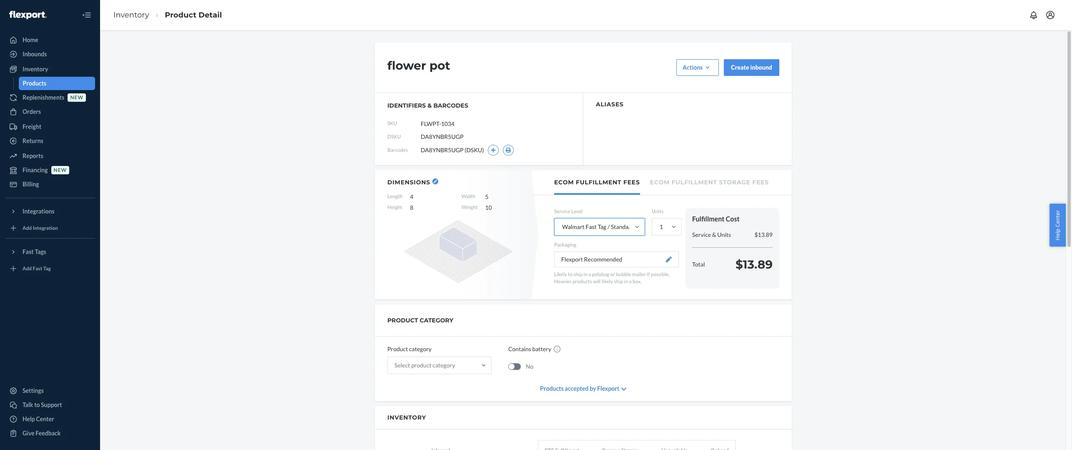 Task type: describe. For each thing, give the bounding box(es) containing it.
1 horizontal spatial a
[[629, 278, 632, 285]]

integrations button
[[5, 205, 95, 218]]

barcodes
[[434, 102, 468, 109]]

contains
[[508, 345, 531, 352]]

battery
[[532, 345, 551, 352]]

identifiers & barcodes
[[387, 102, 468, 109]]

talk to support button
[[5, 398, 95, 412]]

replenishments
[[23, 94, 64, 101]]

category
[[420, 317, 453, 324]]

integrations
[[23, 208, 54, 215]]

walmart fast tag / standard
[[562, 223, 634, 230]]

or
[[610, 271, 615, 277]]

create
[[731, 64, 749, 71]]

inbound
[[750, 64, 772, 71]]

height
[[387, 204, 402, 210]]

recommended
[[584, 256, 622, 263]]

4
[[410, 193, 413, 200]]

fast inside dropdown button
[[23, 248, 34, 255]]

inventory inside breadcrumbs navigation
[[113, 10, 149, 19]]

reports link
[[5, 149, 95, 163]]

inbounds
[[23, 50, 47, 58]]

give
[[23, 430, 34, 437]]

sku
[[387, 120, 397, 127]]

help center inside "button"
[[1054, 210, 1062, 240]]

& for service
[[712, 231, 716, 238]]

likely
[[554, 271, 567, 277]]

billing link
[[5, 178, 95, 191]]

reports
[[23, 152, 43, 159]]

add fast tag
[[23, 265, 51, 272]]

flower
[[387, 58, 426, 73]]

service for service & units
[[692, 231, 711, 238]]

product for product category
[[387, 345, 408, 352]]

fulfillment up the service & units
[[692, 215, 725, 223]]

$13.89 for service & units
[[755, 231, 773, 238]]

accepted
[[565, 385, 589, 392]]

10
[[485, 204, 492, 211]]

pen image
[[666, 257, 672, 262]]

dimensions
[[387, 179, 430, 186]]

& for identifiers
[[428, 102, 432, 109]]

5
[[485, 193, 489, 200]]

home
[[23, 36, 38, 43]]

1 vertical spatial inventory
[[23, 65, 48, 73]]

identifiers
[[387, 102, 426, 109]]

likely
[[602, 278, 613, 285]]

orders link
[[5, 105, 95, 118]]

flower pot
[[387, 58, 450, 73]]

tab list containing ecom fulfillment fees
[[534, 170, 792, 195]]

select product category
[[395, 362, 455, 369]]

product category
[[387, 345, 432, 352]]

by
[[590, 385, 596, 392]]

ecom fulfillment storage fees tab
[[650, 170, 769, 193]]

0 horizontal spatial category
[[409, 345, 432, 352]]

ecom fulfillment storage fees
[[650, 179, 769, 186]]

open notifications image
[[1029, 10, 1039, 20]]

center inside "button"
[[1054, 210, 1062, 227]]

likely to ship in a polybag or bubble mailer if possible. heavier products will likely ship in a box.
[[554, 271, 670, 285]]

give feedback
[[23, 430, 61, 437]]

flexport recommended button
[[554, 252, 679, 267]]

mailer
[[632, 271, 646, 277]]

add for add integration
[[23, 225, 32, 231]]

to for talk
[[34, 401, 40, 408]]

product detail
[[165, 10, 222, 19]]

box.
[[633, 278, 642, 285]]

fast tags button
[[5, 245, 95, 259]]

pot
[[430, 58, 450, 73]]

tag for add
[[43, 265, 51, 272]]

create inbound button
[[724, 59, 780, 76]]

tag for walmart
[[598, 223, 607, 230]]

cost
[[726, 215, 740, 223]]

help center button
[[1050, 204, 1066, 246]]

fulfillment cost
[[692, 215, 740, 223]]

products link
[[19, 77, 95, 90]]

possible.
[[651, 271, 670, 277]]

0 horizontal spatial help center
[[23, 415, 54, 423]]

help center link
[[5, 413, 95, 426]]

0 vertical spatial inventory link
[[113, 10, 149, 19]]

fast for add
[[33, 265, 42, 272]]

ecom fulfillment fees
[[554, 179, 640, 186]]

service & units
[[692, 231, 731, 238]]

length
[[387, 193, 403, 199]]

actions
[[683, 64, 703, 71]]

open account menu image
[[1046, 10, 1056, 20]]

freight link
[[5, 120, 95, 133]]

1 fees from the left
[[624, 179, 640, 186]]

billing
[[23, 181, 39, 188]]

will
[[593, 278, 601, 285]]

1
[[660, 223, 663, 230]]

total
[[692, 261, 705, 268]]

if
[[647, 271, 650, 277]]

heavier
[[554, 278, 572, 285]]

1 horizontal spatial category
[[433, 362, 455, 369]]

product
[[411, 362, 432, 369]]

polybag
[[592, 271, 609, 277]]

contains battery
[[508, 345, 551, 352]]

plus image
[[491, 148, 496, 153]]

new for replenishments
[[70, 94, 83, 101]]

ecom for ecom fulfillment storage fees
[[650, 179, 670, 186]]

help inside help center link
[[23, 415, 35, 423]]



Task type: locate. For each thing, give the bounding box(es) containing it.
1 horizontal spatial tag
[[598, 223, 607, 230]]

1 vertical spatial help
[[23, 415, 35, 423]]

products for products
[[23, 80, 46, 87]]

0 horizontal spatial tag
[[43, 265, 51, 272]]

flexport
[[561, 256, 583, 263], [597, 385, 620, 392]]

give feedback button
[[5, 427, 95, 440]]

integration
[[33, 225, 58, 231]]

1 horizontal spatial new
[[70, 94, 83, 101]]

da8ynbr5ugp up the da8ynbr5ugp (dsku)
[[421, 133, 464, 140]]

pencil alt image
[[434, 180, 437, 183]]

add integration
[[23, 225, 58, 231]]

breadcrumbs navigation
[[107, 3, 229, 27]]

0 vertical spatial fast
[[586, 223, 597, 230]]

1 horizontal spatial products
[[540, 385, 564, 392]]

service left level
[[554, 208, 570, 214]]

select
[[395, 362, 410, 369]]

1 ecom from the left
[[554, 179, 574, 186]]

1 horizontal spatial in
[[624, 278, 628, 285]]

fulfillment left storage
[[672, 179, 717, 186]]

1 vertical spatial category
[[433, 362, 455, 369]]

da8ynbr5ugp (dsku)
[[421, 146, 484, 153]]

da8ynbr5ugp
[[421, 133, 464, 140], [421, 146, 464, 153]]

settings
[[23, 387, 44, 394]]

in down bubble
[[624, 278, 628, 285]]

product
[[387, 317, 418, 324]]

fast
[[586, 223, 597, 230], [23, 248, 34, 255], [33, 265, 42, 272]]

&
[[428, 102, 432, 109], [712, 231, 716, 238]]

financing
[[23, 166, 48, 174]]

product
[[165, 10, 196, 19], [387, 345, 408, 352]]

help
[[1054, 228, 1062, 240], [23, 415, 35, 423]]

fast tags
[[23, 248, 46, 255]]

to right "talk" on the left of page
[[34, 401, 40, 408]]

0 horizontal spatial inventory
[[23, 65, 48, 73]]

a
[[589, 271, 591, 277], [629, 278, 632, 285]]

1 vertical spatial product
[[387, 345, 408, 352]]

1 horizontal spatial center
[[1054, 210, 1062, 227]]

products inside 'link'
[[23, 80, 46, 87]]

0 vertical spatial category
[[409, 345, 432, 352]]

barcodes
[[387, 147, 408, 153]]

ecom for ecom fulfillment fees
[[554, 179, 574, 186]]

1 vertical spatial to
[[34, 401, 40, 408]]

category
[[409, 345, 432, 352], [433, 362, 455, 369]]

0 vertical spatial in
[[584, 271, 588, 277]]

aliases
[[596, 101, 624, 108]]

category up the product
[[409, 345, 432, 352]]

1 vertical spatial new
[[54, 167, 67, 173]]

0 vertical spatial new
[[70, 94, 83, 101]]

feedback
[[36, 430, 61, 437]]

0 horizontal spatial inventory link
[[5, 63, 95, 76]]

& left barcodes
[[428, 102, 432, 109]]

width
[[462, 193, 475, 199]]

create inbound
[[731, 64, 772, 71]]

None text field
[[421, 116, 483, 131]]

to inside button
[[34, 401, 40, 408]]

close navigation image
[[82, 10, 92, 20]]

1 horizontal spatial inventory
[[113, 10, 149, 19]]

units down the fulfillment cost
[[718, 231, 731, 238]]

flexport logo image
[[9, 11, 47, 19]]

inventory link
[[113, 10, 149, 19], [5, 63, 95, 76]]

help center
[[1054, 210, 1062, 240], [23, 415, 54, 423]]

0 vertical spatial &
[[428, 102, 432, 109]]

add
[[23, 225, 32, 231], [23, 265, 32, 272]]

1 vertical spatial tag
[[43, 265, 51, 272]]

0 vertical spatial help center
[[1054, 210, 1062, 240]]

1 vertical spatial &
[[712, 231, 716, 238]]

1 da8ynbr5ugp from the top
[[421, 133, 464, 140]]

help inside help center "button"
[[1054, 228, 1062, 240]]

8
[[410, 204, 413, 211]]

products for products accepted by flexport
[[540, 385, 564, 392]]

0 vertical spatial products
[[23, 80, 46, 87]]

products
[[23, 80, 46, 87], [540, 385, 564, 392]]

0 vertical spatial inventory
[[113, 10, 149, 19]]

add integration link
[[5, 221, 95, 235]]

1 horizontal spatial ecom
[[650, 179, 670, 186]]

orders
[[23, 108, 41, 115]]

2 horizontal spatial inventory
[[387, 414, 426, 421]]

product up select
[[387, 345, 408, 352]]

0 vertical spatial center
[[1054, 210, 1062, 227]]

0 vertical spatial help
[[1054, 228, 1062, 240]]

1 vertical spatial flexport
[[597, 385, 620, 392]]

2 add from the top
[[23, 265, 32, 272]]

1 vertical spatial in
[[624, 278, 628, 285]]

1 vertical spatial add
[[23, 265, 32, 272]]

/
[[608, 223, 610, 230]]

1 vertical spatial da8ynbr5ugp
[[421, 146, 464, 153]]

fulfillment for fees
[[576, 179, 622, 186]]

ecom fulfillment fees tab
[[554, 170, 640, 195]]

$13.89 for total
[[736, 257, 773, 271]]

service
[[554, 208, 570, 214], [692, 231, 711, 238]]

fulfillment up level
[[576, 179, 622, 186]]

dsku
[[387, 134, 401, 140]]

fast left /
[[586, 223, 597, 230]]

no
[[526, 363, 534, 370]]

da8ynbr5ugp for da8ynbr5ugp (dsku)
[[421, 146, 464, 153]]

products up replenishments
[[23, 80, 46, 87]]

flexport recommended
[[561, 256, 622, 263]]

product inside breadcrumbs navigation
[[165, 10, 196, 19]]

1 horizontal spatial help center
[[1054, 210, 1062, 240]]

2 vertical spatial inventory
[[387, 414, 426, 421]]

product for product detail
[[165, 10, 196, 19]]

standard
[[611, 223, 634, 230]]

products
[[573, 278, 592, 285]]

new for financing
[[54, 167, 67, 173]]

1 vertical spatial ship
[[614, 278, 623, 285]]

inbounds link
[[5, 48, 95, 61]]

center
[[1054, 210, 1062, 227], [36, 415, 54, 423]]

0 horizontal spatial help
[[23, 415, 35, 423]]

1 horizontal spatial ship
[[614, 278, 623, 285]]

settings link
[[5, 384, 95, 397]]

5 height
[[387, 193, 489, 210]]

0 horizontal spatial to
[[34, 401, 40, 408]]

tag left /
[[598, 223, 607, 230]]

2 ecom from the left
[[650, 179, 670, 186]]

bubble
[[616, 271, 631, 277]]

fees
[[624, 179, 640, 186], [753, 179, 769, 186]]

add left integration
[[23, 225, 32, 231]]

weight
[[462, 204, 478, 210]]

0 horizontal spatial new
[[54, 167, 67, 173]]

to inside likely to ship in a polybag or bubble mailer if possible. heavier products will likely ship in a box.
[[568, 271, 573, 277]]

units up 1
[[652, 208, 664, 214]]

product detail link
[[165, 10, 222, 19]]

a up products
[[589, 271, 591, 277]]

new down products 'link'
[[70, 94, 83, 101]]

1 vertical spatial a
[[629, 278, 632, 285]]

0 vertical spatial ship
[[574, 271, 583, 277]]

service for service level
[[554, 208, 570, 214]]

1 vertical spatial units
[[718, 231, 731, 238]]

level
[[571, 208, 583, 214]]

add down fast tags
[[23, 265, 32, 272]]

1 add from the top
[[23, 225, 32, 231]]

in up products
[[584, 271, 588, 277]]

0 horizontal spatial in
[[584, 271, 588, 277]]

flexport right by
[[597, 385, 620, 392]]

0 horizontal spatial flexport
[[561, 256, 583, 263]]

& down the fulfillment cost
[[712, 231, 716, 238]]

add for add fast tag
[[23, 265, 32, 272]]

0 vertical spatial da8ynbr5ugp
[[421, 133, 464, 140]]

(dsku)
[[465, 146, 484, 153]]

packaging
[[554, 242, 576, 248]]

1 horizontal spatial help
[[1054, 228, 1062, 240]]

to for likely
[[568, 271, 573, 277]]

1 horizontal spatial inventory link
[[113, 10, 149, 19]]

1 vertical spatial help center
[[23, 415, 54, 423]]

0 vertical spatial tag
[[598, 223, 607, 230]]

2 da8ynbr5ugp from the top
[[421, 146, 464, 153]]

print image
[[506, 148, 512, 153]]

new down reports link
[[54, 167, 67, 173]]

1 horizontal spatial to
[[568, 271, 573, 277]]

1 horizontal spatial &
[[712, 231, 716, 238]]

fulfillment for storage
[[672, 179, 717, 186]]

0 horizontal spatial a
[[589, 271, 591, 277]]

tag
[[598, 223, 607, 230], [43, 265, 51, 272]]

da8ynbr5ugp for da8ynbr5ugp
[[421, 133, 464, 140]]

ship up products
[[574, 271, 583, 277]]

product category
[[387, 317, 453, 324]]

da8ynbr5ugp left (dsku)
[[421, 146, 464, 153]]

chevron down image
[[622, 386, 627, 392]]

service level
[[554, 208, 583, 214]]

returns link
[[5, 134, 95, 148]]

0 horizontal spatial &
[[428, 102, 432, 109]]

1 horizontal spatial fees
[[753, 179, 769, 186]]

2 vertical spatial fast
[[33, 265, 42, 272]]

1 vertical spatial fast
[[23, 248, 34, 255]]

products accepted by flexport
[[540, 385, 620, 392]]

1 vertical spatial products
[[540, 385, 564, 392]]

0 horizontal spatial ecom
[[554, 179, 574, 186]]

0 vertical spatial to
[[568, 271, 573, 277]]

to right the likely
[[568, 271, 573, 277]]

fast for walmart
[[586, 223, 597, 230]]

fulfillment
[[576, 179, 622, 186], [672, 179, 717, 186], [692, 215, 725, 223]]

1 horizontal spatial units
[[718, 231, 731, 238]]

0 vertical spatial product
[[165, 10, 196, 19]]

0 vertical spatial add
[[23, 225, 32, 231]]

product left detail
[[165, 10, 196, 19]]

category right the product
[[433, 362, 455, 369]]

0 horizontal spatial units
[[652, 208, 664, 214]]

talk to support
[[23, 401, 62, 408]]

0 vertical spatial $13.89
[[755, 231, 773, 238]]

fast down tags on the bottom of page
[[33, 265, 42, 272]]

products left accepted
[[540, 385, 564, 392]]

1 vertical spatial service
[[692, 231, 711, 238]]

0 horizontal spatial fees
[[624, 179, 640, 186]]

a left the box.
[[629, 278, 632, 285]]

tag down fast tags dropdown button
[[43, 265, 51, 272]]

0 horizontal spatial products
[[23, 80, 46, 87]]

1 horizontal spatial product
[[387, 345, 408, 352]]

0 horizontal spatial service
[[554, 208, 570, 214]]

service down the fulfillment cost
[[692, 231, 711, 238]]

returns
[[23, 137, 43, 144]]

1 vertical spatial $13.89
[[736, 257, 773, 271]]

0 vertical spatial a
[[589, 271, 591, 277]]

ecom
[[554, 179, 574, 186], [650, 179, 670, 186]]

1 vertical spatial inventory link
[[5, 63, 95, 76]]

storage
[[719, 179, 751, 186]]

tab list
[[534, 170, 792, 195]]

tag inside add fast tag link
[[43, 265, 51, 272]]

fast left tags on the bottom of page
[[23, 248, 34, 255]]

0 vertical spatial units
[[652, 208, 664, 214]]

ship down bubble
[[614, 278, 623, 285]]

0 horizontal spatial ship
[[574, 271, 583, 277]]

1 vertical spatial center
[[36, 415, 54, 423]]

inventory
[[113, 10, 149, 19], [23, 65, 48, 73], [387, 414, 426, 421]]

tags
[[35, 248, 46, 255]]

ship
[[574, 271, 583, 277], [614, 278, 623, 285]]

1 horizontal spatial flexport
[[597, 385, 620, 392]]

home link
[[5, 33, 95, 47]]

0 horizontal spatial center
[[36, 415, 54, 423]]

flexport inside button
[[561, 256, 583, 263]]

0 vertical spatial service
[[554, 208, 570, 214]]

0 vertical spatial flexport
[[561, 256, 583, 263]]

0 horizontal spatial product
[[165, 10, 196, 19]]

actions button
[[677, 59, 719, 76]]

flexport down 'packaging'
[[561, 256, 583, 263]]

talk
[[23, 401, 33, 408]]

1 horizontal spatial service
[[692, 231, 711, 238]]

to
[[568, 271, 573, 277], [34, 401, 40, 408]]

2 fees from the left
[[753, 179, 769, 186]]



Task type: vqa. For each thing, say whether or not it's contained in the screenshot.
'International Origin'
no



